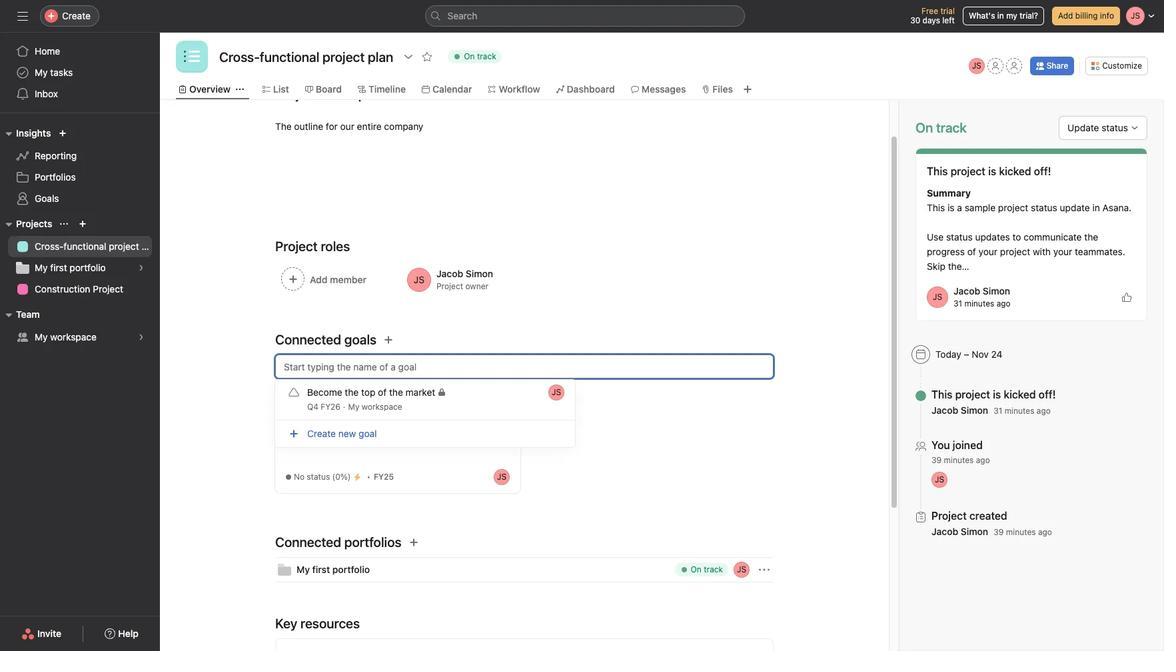 Task type: locate. For each thing, give the bounding box(es) containing it.
0 vertical spatial in
[[998, 11, 1005, 21]]

new project or portfolio image
[[79, 220, 87, 228]]

create down team on the left of page
[[307, 428, 336, 439]]

first up construction
[[50, 262, 67, 273]]

the
[[275, 121, 292, 132]]

new image
[[59, 129, 67, 137]]

the left team on the left of page
[[312, 411, 326, 422]]

0 horizontal spatial in
[[998, 11, 1005, 21]]

this up summary
[[927, 165, 949, 177]]

hide sidebar image
[[17, 11, 28, 21]]

the left market
[[368, 396, 382, 407]]

status inside 'popup button'
[[1102, 122, 1129, 133]]

0 vertical spatial track
[[477, 51, 497, 61]]

left
[[943, 15, 955, 25]]

jacob down the the…
[[954, 285, 981, 297]]

on track
[[464, 51, 497, 61], [691, 565, 723, 575]]

0 vertical spatial create
[[62, 10, 91, 21]]

this project is kicked off!
[[927, 165, 1052, 177]]

in left asana.
[[1093, 202, 1101, 213]]

status inside use status updates to communicate the progress of your project with your teammates. skip the…
[[947, 231, 973, 243]]

the up teammates. at the top of the page
[[1085, 231, 1099, 243]]

0 horizontal spatial 39
[[932, 455, 942, 465]]

create new goal
[[307, 428, 377, 439]]

my tasks link
[[8, 62, 152, 83]]

status up progress
[[947, 231, 973, 243]]

top
[[340, 396, 354, 407]]

1 vertical spatial this
[[927, 202, 946, 213]]

timeline
[[369, 83, 406, 95]]

your
[[979, 246, 998, 257], [1054, 246, 1073, 257]]

2 vertical spatial jacob
[[932, 526, 959, 537]]

status right update
[[1102, 122, 1129, 133]]

my first portfolio inside my first portfolio link
[[35, 262, 106, 273]]

team
[[328, 411, 351, 422]]

1 vertical spatial on track
[[691, 565, 723, 575]]

0 vertical spatial is
[[989, 165, 997, 177]]

create inside list box
[[307, 428, 336, 439]]

on track up calendar at top left
[[464, 51, 497, 61]]

simon down project created
[[961, 526, 989, 537]]

0 likes. click to like this task image
[[1122, 292, 1133, 303]]

js button left actions image
[[734, 562, 750, 578]]

add tab image
[[743, 84, 753, 95]]

connected goals
[[275, 332, 377, 347]]

1 vertical spatial track
[[704, 565, 723, 575]]

0 vertical spatial 39
[[932, 455, 942, 465]]

jacob simon link
[[954, 285, 1011, 297], [932, 405, 989, 416], [932, 526, 989, 537]]

1 vertical spatial of
[[357, 396, 366, 407]]

see details, my first portfolio image
[[137, 264, 145, 272]]

project left plan
[[109, 241, 139, 252]]

of
[[968, 246, 977, 257], [357, 396, 366, 407]]

insights
[[16, 127, 51, 139]]

1 horizontal spatial js button
[[969, 58, 985, 74]]

my down team
[[35, 331, 48, 343]]

my workspace
[[35, 331, 97, 343]]

minutes down you joined button
[[945, 455, 974, 465]]

joined
[[953, 439, 983, 451]]

0 horizontal spatial track
[[477, 51, 497, 61]]

is inside the this project is kicked off! jacob simon 31 minutes ago
[[994, 389, 1002, 401]]

first down connected portfolios
[[312, 564, 330, 575]]

track left actions image
[[704, 565, 723, 575]]

billing
[[1076, 11, 1099, 21]]

31 down the the…
[[954, 299, 963, 309]]

1 vertical spatial jacob simon link
[[932, 405, 989, 416]]

31 down this project is kicked off! button
[[994, 406, 1003, 416]]

js button
[[969, 58, 985, 74], [734, 562, 750, 578]]

this is a sample project status update in asana.
[[927, 202, 1132, 213]]

2 vertical spatial jacob simon link
[[932, 526, 989, 537]]

create new goal list box
[[275, 380, 575, 447]]

1 your from the left
[[979, 246, 998, 257]]

the…
[[949, 261, 970, 272]]

my inside 'teams' element
[[35, 331, 48, 343]]

private goal image
[[438, 389, 446, 397]]

1 horizontal spatial project
[[437, 281, 463, 291]]

on inside on track popup button
[[464, 51, 475, 61]]

fy25
[[374, 472, 394, 482]]

simon down this project is kicked off! button
[[961, 405, 989, 416]]

insights element
[[0, 121, 160, 212]]

of up the the…
[[968, 246, 977, 257]]

0 horizontal spatial 31
[[954, 299, 963, 309]]

fy25 button
[[371, 471, 411, 484]]

minutes
[[965, 299, 995, 309], [1005, 406, 1035, 416], [945, 455, 974, 465], [1007, 527, 1037, 537]]

jacob simon link down project created
[[932, 526, 989, 537]]

invite button
[[13, 622, 70, 646]]

project down the to
[[1001, 246, 1031, 257]]

my first portfolio down connected portfolios
[[297, 564, 370, 575]]

my left the tasks
[[35, 67, 48, 78]]

1 horizontal spatial my first portfolio
[[297, 564, 370, 575]]

off!
[[1039, 389, 1057, 401]]

the outline for our entire company
[[275, 121, 424, 132]]

project
[[951, 165, 986, 177], [999, 202, 1029, 213], [109, 241, 139, 252], [1001, 246, 1031, 257], [956, 389, 991, 401]]

my workspace link
[[8, 327, 152, 348]]

portfolio down connected portfolios
[[333, 564, 370, 575]]

0 horizontal spatial your
[[979, 246, 998, 257]]

js button down what's
[[969, 58, 985, 74]]

of inside use status updates to communicate the progress of your project with your teammates. skip the…
[[968, 246, 977, 257]]

0 horizontal spatial create
[[62, 10, 91, 21]]

0 horizontal spatial project
[[93, 283, 123, 295]]

of inside become the top of the market grow the team
[[357, 396, 366, 407]]

the left top
[[324, 396, 338, 407]]

js
[[973, 61, 982, 71], [933, 292, 943, 302], [497, 472, 507, 482], [935, 475, 945, 485], [737, 565, 747, 575]]

project for construction project
[[93, 283, 123, 295]]

1 vertical spatial create
[[307, 428, 336, 439]]

project down my first portfolio link
[[93, 283, 123, 295]]

1 horizontal spatial track
[[704, 565, 723, 575]]

1 horizontal spatial your
[[1054, 246, 1073, 257]]

help
[[118, 628, 139, 639]]

track
[[477, 51, 497, 61], [704, 565, 723, 575]]

31
[[954, 299, 963, 309], [994, 406, 1003, 416]]

0 horizontal spatial first
[[50, 262, 67, 273]]

this for this is a sample project status update in asana.
[[927, 202, 946, 213]]

home link
[[8, 41, 152, 62]]

status up communicate
[[1032, 202, 1058, 213]]

jacob inside the this project is kicked off! jacob simon 31 minutes ago
[[932, 405, 959, 416]]

0 vertical spatial portfolio
[[70, 262, 106, 273]]

Start typing the name of a goal text field
[[275, 355, 774, 379]]

plan
[[142, 241, 160, 252]]

1 horizontal spatial first
[[312, 564, 330, 575]]

0 vertical spatial jacob simon link
[[954, 285, 1011, 297]]

project inside cross-functional project plan link
[[109, 241, 139, 252]]

my down connected portfolios
[[297, 564, 310, 575]]

project down jacob simon
[[437, 281, 463, 291]]

2 your from the left
[[1054, 246, 1073, 257]]

add to starred image
[[422, 51, 433, 62]]

overview
[[189, 83, 231, 95]]

js inside latest status update element
[[933, 292, 943, 302]]

add goal image
[[384, 335, 394, 345]]

list
[[273, 83, 289, 95]]

0 vertical spatial of
[[968, 246, 977, 257]]

1 vertical spatial portfolio
[[333, 564, 370, 575]]

0 vertical spatial simon
[[983, 285, 1011, 297]]

timeline link
[[358, 82, 406, 97]]

jacob simon link for project created
[[932, 526, 989, 537]]

project created
[[932, 510, 1008, 522]]

my first portfolio
[[35, 262, 106, 273], [297, 564, 370, 575]]

functional
[[64, 241, 106, 252]]

my inside global element
[[35, 67, 48, 78]]

ago inside project created jacob simon 39 minutes ago
[[1039, 527, 1053, 537]]

my for my tasks link
[[35, 67, 48, 78]]

projects button
[[0, 216, 52, 232]]

jacob down project created
[[932, 526, 959, 537]]

is
[[989, 165, 997, 177], [948, 202, 955, 213], [994, 389, 1002, 401]]

project inside construction project link
[[93, 283, 123, 295]]

simon inside project created jacob simon 39 minutes ago
[[961, 526, 989, 537]]

my first portfolio up construction
[[35, 262, 106, 273]]

in inside what's in my trial? button
[[998, 11, 1005, 21]]

simon down use status updates to communicate the progress of your project with your teammates. skip the… at the top of page
[[983, 285, 1011, 297]]

is left kicked off!
[[989, 165, 997, 177]]

entire
[[357, 121, 382, 132]]

in left my
[[998, 11, 1005, 21]]

minutes down project created
[[1007, 527, 1037, 537]]

2 vertical spatial this
[[932, 389, 953, 401]]

teammates.
[[1076, 246, 1126, 257]]

1 vertical spatial jacob
[[932, 405, 959, 416]]

0 vertical spatial jacob
[[954, 285, 981, 297]]

asana.
[[1103, 202, 1132, 213]]

what's in my trial?
[[969, 11, 1039, 21]]

project inside jacob simon project owner
[[437, 281, 463, 291]]

1 vertical spatial 39
[[994, 527, 1004, 537]]

dashboard
[[567, 83, 615, 95]]

no
[[294, 472, 305, 482]]

on track button
[[442, 47, 508, 66]]

is left "kicked"
[[994, 389, 1002, 401]]

add member button
[[275, 261, 396, 299]]

my
[[1007, 11, 1018, 21]]

0 horizontal spatial js button
[[734, 562, 750, 578]]

create up home link
[[62, 10, 91, 21]]

0 horizontal spatial my first portfolio
[[35, 262, 106, 273]]

workflow
[[499, 83, 540, 95]]

search button
[[425, 5, 745, 27]]

construction project link
[[8, 279, 152, 300]]

show options image
[[404, 51, 414, 62]]

2 vertical spatial simon
[[961, 526, 989, 537]]

1 horizontal spatial in
[[1093, 202, 1101, 213]]

this down today
[[932, 389, 953, 401]]

this for this project is kicked off!
[[927, 165, 949, 177]]

None text field
[[216, 45, 397, 69]]

jacob
[[954, 285, 981, 297], [932, 405, 959, 416], [932, 526, 959, 537]]

calendar
[[433, 83, 472, 95]]

portfolio down cross-functional project plan link
[[70, 262, 106, 273]]

0 vertical spatial on track
[[464, 51, 497, 61]]

this down summary
[[927, 202, 946, 213]]

workflow link
[[488, 82, 540, 97]]

board link
[[305, 82, 342, 97]]

1 horizontal spatial on track
[[691, 565, 723, 575]]

status right no
[[307, 472, 330, 482]]

no status (0%)
[[294, 472, 351, 482]]

my inside projects element
[[35, 262, 48, 273]]

0 vertical spatial on
[[464, 51, 475, 61]]

first
[[50, 262, 67, 273], [312, 564, 330, 575]]

1 vertical spatial 31
[[994, 406, 1003, 416]]

on track inside popup button
[[464, 51, 497, 61]]

1 horizontal spatial 39
[[994, 527, 1004, 537]]

jacob simon link down the the…
[[954, 285, 1011, 297]]

is for kicked off!
[[989, 165, 997, 177]]

my down "cross-" in the top left of the page
[[35, 262, 48, 273]]

my
[[35, 67, 48, 78], [35, 262, 48, 273], [35, 331, 48, 343], [297, 564, 310, 575]]

on track left actions image
[[691, 565, 723, 575]]

info
[[1101, 11, 1115, 21]]

1 vertical spatial simon
[[961, 405, 989, 416]]

of right top
[[357, 396, 366, 407]]

project inside use status updates to communicate the progress of your project with your teammates. skip the…
[[1001, 246, 1031, 257]]

on track
[[916, 120, 967, 135]]

inbox link
[[8, 83, 152, 105]]

39
[[932, 455, 942, 465], [994, 527, 1004, 537]]

project for jacob simon project owner
[[437, 281, 463, 291]]

0 horizontal spatial of
[[357, 396, 366, 407]]

create for create new goal
[[307, 428, 336, 439]]

is left a
[[948, 202, 955, 213]]

1 horizontal spatial create
[[307, 428, 336, 439]]

0 vertical spatial js button
[[969, 58, 985, 74]]

update status
[[1068, 122, 1129, 133]]

2 vertical spatial is
[[994, 389, 1002, 401]]

status for no status (0%)
[[307, 472, 330, 482]]

your down communicate
[[1054, 246, 1073, 257]]

39 down you
[[932, 455, 942, 465]]

minutes down the the…
[[965, 299, 995, 309]]

jacob simon link up you joined button
[[932, 405, 989, 416]]

1 horizontal spatial on
[[691, 565, 702, 575]]

0 vertical spatial first
[[50, 262, 67, 273]]

0 horizontal spatial on
[[464, 51, 475, 61]]

team button
[[0, 307, 40, 323]]

messages link
[[631, 82, 686, 97]]

project down the 'today – nov 24' on the right of page
[[956, 389, 991, 401]]

track up workflow link
[[477, 51, 497, 61]]

0 horizontal spatial portfolio
[[70, 262, 106, 273]]

0 vertical spatial my first portfolio
[[35, 262, 106, 273]]

1 vertical spatial on
[[691, 565, 702, 575]]

1 horizontal spatial portfolio
[[333, 564, 370, 575]]

your down updates
[[979, 246, 998, 257]]

1 horizontal spatial of
[[968, 246, 977, 257]]

tasks
[[50, 67, 73, 78]]

31 inside the this project is kicked off! jacob simon 31 minutes ago
[[994, 406, 1003, 416]]

reporting
[[35, 150, 77, 161]]

39 down project created
[[994, 527, 1004, 537]]

minutes down "kicked"
[[1005, 406, 1035, 416]]

0 vertical spatial 31
[[954, 299, 963, 309]]

our
[[340, 121, 355, 132]]

create inside dropdown button
[[62, 10, 91, 21]]

0 vertical spatial this
[[927, 165, 949, 177]]

jacob up you
[[932, 405, 959, 416]]

what's
[[969, 11, 996, 21]]

39 inside the you joined 39 minutes ago
[[932, 455, 942, 465]]

see details, my workspace image
[[137, 333, 145, 341]]

first inside projects element
[[50, 262, 67, 273]]

1 horizontal spatial 31
[[994, 406, 1003, 416]]

create for create
[[62, 10, 91, 21]]

1 vertical spatial in
[[1093, 202, 1101, 213]]

0 horizontal spatial on track
[[464, 51, 497, 61]]



Task type: describe. For each thing, give the bounding box(es) containing it.
home
[[35, 45, 60, 57]]

(0%)
[[332, 472, 351, 482]]

create button
[[40, 5, 99, 27]]

projects element
[[0, 212, 160, 303]]

jacob simon 31 minutes ago
[[954, 285, 1011, 309]]

invite
[[37, 628, 61, 639]]

use
[[927, 231, 944, 243]]

this inside the this project is kicked off! jacob simon 31 minutes ago
[[932, 389, 953, 401]]

progress
[[927, 246, 965, 257]]

today – nov 24
[[936, 349, 1003, 360]]

simon inside the this project is kicked off! jacob simon 31 minutes ago
[[961, 405, 989, 416]]

help button
[[96, 622, 147, 646]]

construction project
[[35, 283, 123, 295]]

simon inside jacob simon 31 minutes ago
[[983, 285, 1011, 297]]

connected portfolios
[[275, 535, 402, 550]]

• fy25
[[367, 472, 394, 482]]

owner
[[466, 281, 489, 291]]

project up summary
[[951, 165, 986, 177]]

1 vertical spatial is
[[948, 202, 955, 213]]

workspace
[[50, 331, 97, 343]]

communicate
[[1024, 231, 1083, 243]]

teams element
[[0, 303, 160, 351]]

become
[[286, 396, 321, 407]]

a
[[958, 202, 963, 213]]

jacob simon
[[437, 268, 494, 279]]

updates
[[976, 231, 1011, 243]]

my for the my workspace link
[[35, 331, 48, 343]]

what's in my trial? button
[[963, 7, 1045, 25]]

new
[[339, 428, 356, 439]]

use status updates to communicate the progress of your project with your teammates. skip the…
[[927, 231, 1129, 272]]

status for update status
[[1102, 122, 1129, 133]]

list link
[[263, 82, 289, 97]]

project created jacob simon 39 minutes ago
[[932, 510, 1053, 537]]

jacob simon link inside latest status update element
[[954, 285, 1011, 297]]

actions image
[[759, 565, 770, 575]]

tab actions image
[[236, 85, 244, 93]]

customize
[[1103, 61, 1143, 71]]

portfolio inside projects element
[[70, 262, 106, 273]]

board
[[316, 83, 342, 95]]

my for my first portfolio link
[[35, 262, 48, 273]]

1 vertical spatial first
[[312, 564, 330, 575]]

nov
[[972, 349, 989, 360]]

show options, current sort, top image
[[60, 220, 68, 228]]

jacob simon project owner
[[437, 268, 494, 291]]

my tasks
[[35, 67, 73, 78]]

search
[[448, 10, 478, 21]]

customize button
[[1086, 57, 1149, 75]]

goals link
[[8, 188, 152, 209]]

projects
[[16, 218, 52, 229]]

files
[[713, 83, 733, 95]]

jacob inside jacob simon 31 minutes ago
[[954, 285, 981, 297]]

cross-
[[35, 241, 64, 252]]

this project is kicked off! button
[[932, 388, 1057, 401]]

grow
[[286, 411, 309, 422]]

update
[[1061, 202, 1091, 213]]

days
[[923, 15, 941, 25]]

in inside latest status update element
[[1093, 202, 1101, 213]]

minutes inside the you joined 39 minutes ago
[[945, 455, 974, 465]]

skip
[[927, 261, 946, 272]]

sample
[[965, 202, 996, 213]]

24
[[992, 349, 1003, 360]]

latest status update element
[[916, 148, 1148, 321]]

track inside popup button
[[477, 51, 497, 61]]

construction
[[35, 283, 90, 295]]

jacob simon link for this
[[932, 405, 989, 416]]

project up the to
[[999, 202, 1029, 213]]

ago inside the you joined 39 minutes ago
[[977, 455, 991, 465]]

inbox
[[35, 88, 58, 99]]

39 inside project created jacob simon 39 minutes ago
[[994, 527, 1004, 537]]

minutes inside the this project is kicked off! jacob simon 31 minutes ago
[[1005, 406, 1035, 416]]

become the top of the market link
[[286, 395, 414, 409]]

this project is kicked off! jacob simon 31 minutes ago
[[932, 389, 1057, 416]]

global element
[[0, 33, 160, 113]]

trial?
[[1020, 11, 1039, 21]]

market
[[384, 396, 414, 407]]

is for kicked
[[994, 389, 1002, 401]]

summary
[[927, 187, 972, 199]]

outline
[[294, 121, 323, 132]]

portfolios
[[35, 171, 76, 183]]

31 inside jacob simon 31 minutes ago
[[954, 299, 963, 309]]

add billing info
[[1059, 11, 1115, 21]]

overview link
[[179, 82, 231, 97]]

add member
[[310, 274, 367, 285]]

update status button
[[1060, 116, 1148, 140]]

goals
[[35, 193, 59, 204]]

–
[[964, 349, 970, 360]]

company
[[384, 121, 424, 132]]

free
[[922, 6, 939, 16]]

status for use status updates to communicate the progress of your project with your teammates. skip the…
[[947, 231, 973, 243]]

the inside use status updates to communicate the progress of your project with your teammates. skip the…
[[1085, 231, 1099, 243]]

minutes inside jacob simon 31 minutes ago
[[965, 299, 995, 309]]

to
[[1013, 231, 1022, 243]]

project inside the this project is kicked off! jacob simon 31 minutes ago
[[956, 389, 991, 401]]

add billing info button
[[1053, 7, 1121, 25]]

cross-functional project plan link
[[8, 236, 160, 257]]

minutes inside project created jacob simon 39 minutes ago
[[1007, 527, 1037, 537]]

ago inside jacob simon 31 minutes ago
[[997, 299, 1011, 309]]

reporting link
[[8, 145, 152, 167]]

become the top of the market grow the team
[[286, 396, 414, 422]]

add to portfolio image
[[408, 537, 419, 548]]

list image
[[184, 49, 200, 65]]

you joined button
[[932, 439, 991, 452]]

cross-functional project plan
[[35, 241, 160, 252]]

trial
[[941, 6, 955, 16]]

with
[[1033, 246, 1052, 257]]

team
[[16, 309, 40, 320]]

files link
[[702, 82, 733, 97]]

add
[[1059, 11, 1074, 21]]

update
[[1068, 122, 1100, 133]]

dashboard link
[[556, 82, 615, 97]]

ago inside the this project is kicked off! jacob simon 31 minutes ago
[[1037, 406, 1051, 416]]

1 vertical spatial my first portfolio
[[297, 564, 370, 575]]

1 vertical spatial js button
[[734, 562, 750, 578]]

search list box
[[425, 5, 745, 27]]

kicked off!
[[1000, 165, 1052, 177]]

you joined 39 minutes ago
[[932, 439, 991, 465]]

calendar link
[[422, 82, 472, 97]]

30
[[911, 15, 921, 25]]

share
[[1047, 61, 1069, 71]]

jacob inside project created jacob simon 39 minutes ago
[[932, 526, 959, 537]]



Task type: vqa. For each thing, say whether or not it's contained in the screenshot.
Add project details
no



